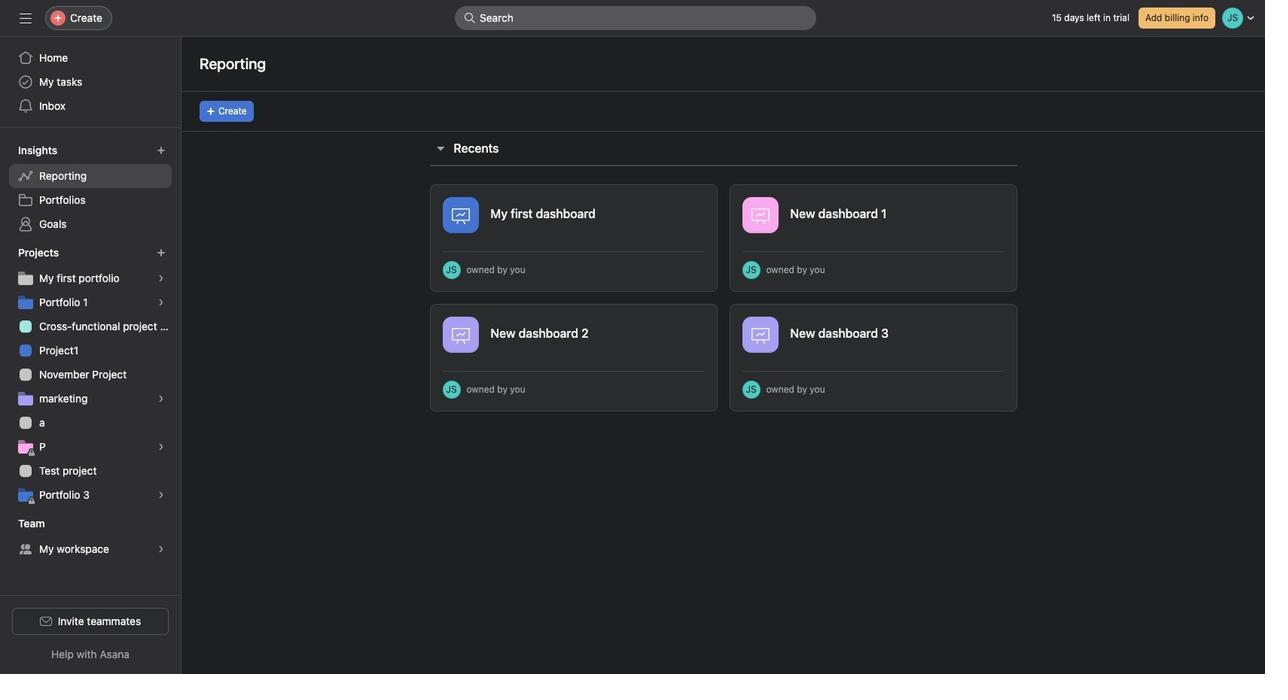 Task type: vqa. For each thing, say whether or not it's contained in the screenshot.
See details, marketing icon
yes



Task type: describe. For each thing, give the bounding box(es) containing it.
new insights image
[[157, 146, 166, 155]]

projects element
[[0, 239, 181, 511]]

see details, p image
[[157, 443, 166, 452]]

see details, my first portfolio image
[[157, 274, 166, 283]]

collapse list for this section: recents image
[[434, 142, 446, 154]]

see details, portfolio 3 image
[[157, 491, 166, 500]]

see details, portfolio 1 image
[[157, 298, 166, 307]]



Task type: locate. For each thing, give the bounding box(es) containing it.
list box
[[455, 6, 816, 30]]

global element
[[0, 37, 181, 127]]

report image
[[451, 206, 469, 224], [751, 206, 769, 224], [451, 326, 469, 344], [751, 326, 769, 344]]

teams element
[[0, 511, 181, 565]]

hide sidebar image
[[20, 12, 32, 24]]

new project or portfolio image
[[157, 248, 166, 258]]

insights element
[[0, 137, 181, 239]]

see details, marketing image
[[157, 395, 166, 404]]

see details, my workspace image
[[157, 545, 166, 554]]

prominent image
[[464, 12, 476, 24]]



